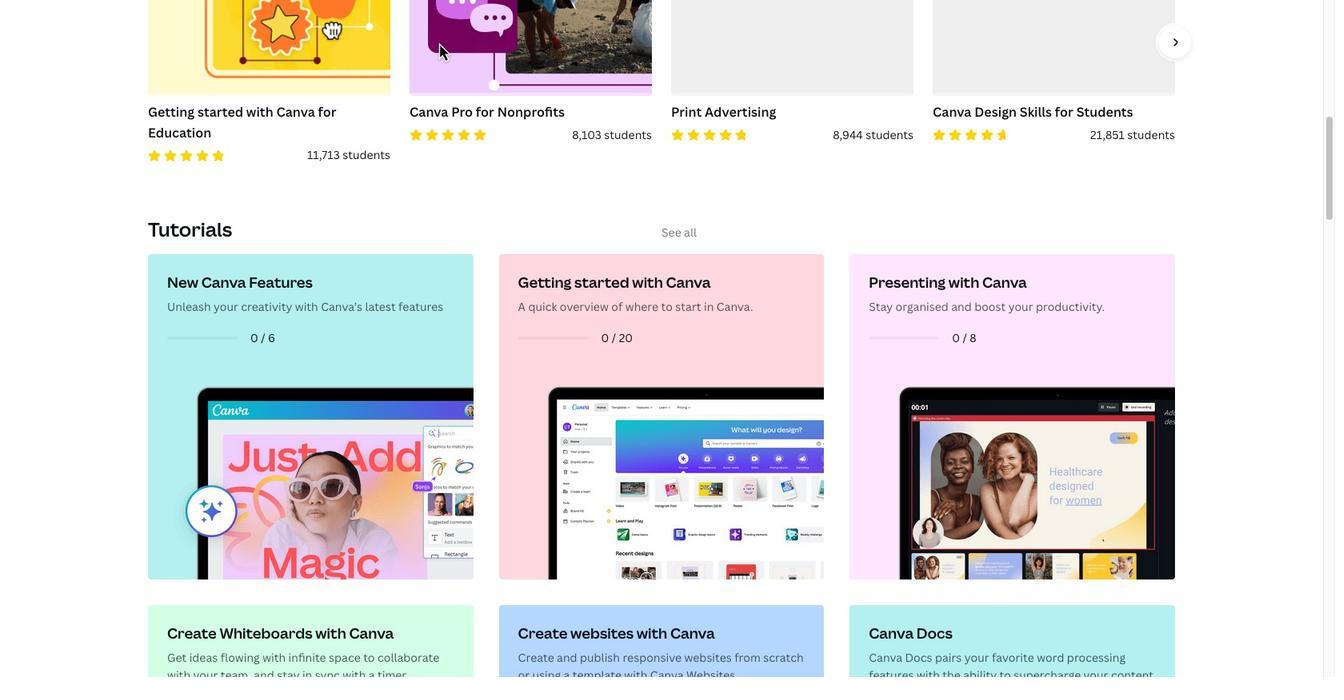 Task type: locate. For each thing, give the bounding box(es) containing it.
a right using
[[564, 668, 570, 678]]

to right space
[[363, 651, 375, 666]]

21,851 students
[[1091, 127, 1175, 142]]

with up the boost in the top of the page
[[949, 273, 980, 292]]

0 horizontal spatial and
[[254, 668, 274, 678]]

print
[[671, 104, 702, 121]]

1 horizontal spatial in
[[704, 300, 714, 315]]

1 horizontal spatial websites
[[684, 651, 732, 666]]

/ left "8"
[[963, 330, 967, 345]]

features inside new canva features unleash your creativity with canva's latest features
[[399, 300, 444, 315]]

your right the boost in the top of the page
[[1009, 300, 1033, 315]]

6
[[268, 330, 275, 345]]

1 horizontal spatial started
[[575, 273, 629, 292]]

0 horizontal spatial to
[[363, 651, 375, 666]]

1 horizontal spatial and
[[557, 651, 577, 666]]

1 horizontal spatial for
[[476, 104, 494, 121]]

websites
[[571, 624, 634, 643], [684, 651, 732, 666]]

0 vertical spatial in
[[704, 300, 714, 315]]

features right latest on the top of page
[[399, 300, 444, 315]]

in inside getting started with canva a quick overview of where to start in canva.
[[704, 300, 714, 315]]

with left canva's
[[295, 300, 318, 315]]

1 a from the left
[[369, 668, 375, 678]]

2 horizontal spatial /
[[963, 330, 967, 345]]

features for features
[[399, 300, 444, 315]]

0 vertical spatial features
[[399, 300, 444, 315]]

responsive
[[623, 651, 682, 666]]

features left the
[[869, 668, 914, 678]]

your inside create whiteboards with canva get ideas flowing with infinite space to collaborate with your team, and stay in sync with a timer.
[[193, 668, 218, 678]]

and left stay
[[254, 668, 274, 678]]

get
[[167, 651, 187, 666]]

started inside getting started with canva for education
[[198, 104, 243, 121]]

and inside create websites with canva create and publish responsive websites from scratch or using a template with canva websites.
[[557, 651, 577, 666]]

0 left 20
[[601, 330, 609, 345]]

started inside getting started with canva a quick overview of where to start in canva.
[[575, 273, 629, 292]]

1 horizontal spatial /
[[612, 330, 616, 345]]

getting inside getting started with canva a quick overview of where to start in canva.
[[518, 273, 572, 292]]

started up education
[[198, 104, 243, 121]]

canva inside getting started with canva for education
[[276, 104, 315, 121]]

for right the skills
[[1055, 104, 1074, 121]]

canva.
[[717, 300, 753, 315]]

skills
[[1020, 104, 1052, 121]]

see all
[[662, 225, 697, 240]]

features inside canva docs canva docs pairs your favorite word processing features with the ability to supercharge your conten
[[869, 668, 914, 678]]

getting started with canva for education link
[[148, 103, 390, 147]]

create
[[167, 624, 217, 643], [518, 624, 568, 643], [518, 651, 554, 666]]

1 horizontal spatial to
[[661, 300, 673, 315]]

students right 8,944 on the right top of page
[[866, 127, 914, 142]]

and for websites
[[557, 651, 577, 666]]

for inside getting started with canva for education
[[318, 104, 337, 121]]

2 horizontal spatial and
[[952, 300, 972, 315]]

and left the boost in the top of the page
[[952, 300, 972, 315]]

getting for education
[[148, 104, 195, 121]]

all
[[684, 225, 697, 240]]

started up of
[[575, 273, 629, 292]]

websites.
[[687, 668, 738, 678]]

creativity
[[241, 300, 292, 315]]

0 horizontal spatial for
[[318, 104, 337, 121]]

0 for canva
[[250, 330, 258, 345]]

flowing
[[221, 651, 260, 666]]

for
[[318, 104, 337, 121], [476, 104, 494, 121], [1055, 104, 1074, 121]]

/ for canva
[[261, 330, 265, 345]]

0 / 6
[[250, 330, 275, 345]]

8,944
[[833, 127, 863, 142]]

with down space
[[343, 668, 366, 678]]

create for create websites with canva
[[518, 624, 568, 643]]

a
[[369, 668, 375, 678], [564, 668, 570, 678]]

stay
[[869, 300, 893, 315]]

canva inside new canva features unleash your creativity with canva's latest features
[[201, 273, 246, 292]]

1 horizontal spatial getting
[[518, 273, 572, 292]]

students for canva pro for nonprofits
[[604, 127, 652, 142]]

from
[[735, 651, 761, 666]]

0 left the '6'
[[250, 330, 258, 345]]

1 0 from the left
[[250, 330, 258, 345]]

0 left "8"
[[952, 330, 960, 345]]

1 vertical spatial started
[[575, 273, 629, 292]]

to down 'favorite'
[[1000, 668, 1011, 678]]

students for print advertising
[[866, 127, 914, 142]]

print advertising
[[671, 104, 776, 121]]

publish
[[580, 651, 620, 666]]

for up 11,713
[[318, 104, 337, 121]]

and
[[952, 300, 972, 315], [557, 651, 577, 666], [254, 668, 274, 678]]

1 horizontal spatial 0
[[601, 330, 609, 345]]

docs left pairs
[[905, 651, 933, 666]]

1 vertical spatial in
[[302, 668, 312, 678]]

advertising
[[705, 104, 776, 121]]

students for getting started with canva for education
[[343, 148, 390, 163]]

getting up education
[[148, 104, 195, 121]]

0 horizontal spatial getting
[[148, 104, 195, 121]]

to left start
[[661, 300, 673, 315]]

features
[[399, 300, 444, 315], [869, 668, 914, 678]]

your down the 'ideas'
[[193, 668, 218, 678]]

0 horizontal spatial started
[[198, 104, 243, 121]]

your inside presenting with canva stay organised and boost your productivity.
[[1009, 300, 1033, 315]]

websites up websites.
[[684, 651, 732, 666]]

getting started with canva for education
[[148, 104, 337, 142]]

docs
[[917, 624, 953, 643], [905, 651, 933, 666]]

getting inside getting started with canva for education
[[148, 104, 195, 121]]

docs up pairs
[[917, 624, 953, 643]]

with down getting started with canva for education image
[[246, 104, 273, 121]]

1 vertical spatial features
[[869, 668, 914, 678]]

tutorials getting started image
[[504, 260, 824, 580]]

your down processing
[[1084, 668, 1109, 678]]

new canva features unleash your creativity with canva's latest features
[[167, 273, 444, 315]]

a
[[518, 300, 526, 315]]

template
[[573, 668, 622, 678]]

create websites with canva create and publish responsive websites from scratch or using a template with canva websites.
[[518, 624, 804, 678]]

0 horizontal spatial in
[[302, 668, 312, 678]]

a left timer.
[[369, 668, 375, 678]]

3 / from the left
[[963, 330, 967, 345]]

canva pro for nonprofits
[[410, 104, 565, 121]]

a inside create whiteboards with canva get ideas flowing with infinite space to collaborate with your team, and stay in sync with a timer.
[[369, 668, 375, 678]]

with left the
[[917, 668, 940, 678]]

0 vertical spatial started
[[198, 104, 243, 121]]

getting started with canva for education image
[[148, 0, 390, 96]]

8,944 students
[[833, 127, 914, 142]]

print advertising link
[[671, 103, 914, 126]]

in down infinite
[[302, 668, 312, 678]]

0 / 8
[[952, 330, 977, 345]]

2 horizontal spatial to
[[1000, 668, 1011, 678]]

1 vertical spatial and
[[557, 651, 577, 666]]

2 0 from the left
[[601, 330, 609, 345]]

stay
[[277, 668, 300, 678]]

0 vertical spatial websites
[[571, 624, 634, 643]]

word
[[1037, 651, 1065, 666]]

getting up quick
[[518, 273, 572, 292]]

1 / from the left
[[261, 330, 265, 345]]

and inside create whiteboards with canva get ideas flowing with infinite space to collaborate with your team, and stay in sync with a timer.
[[254, 668, 274, 678]]

a inside create websites with canva create and publish responsive websites from scratch or using a template with canva websites.
[[564, 668, 570, 678]]

canva docs canva docs pairs your favorite word processing features with the ability to supercharge your conten
[[869, 624, 1154, 678]]

0 horizontal spatial features
[[399, 300, 444, 315]]

for right pro
[[476, 104, 494, 121]]

getting
[[148, 104, 195, 121], [518, 273, 572, 292]]

8
[[970, 330, 977, 345]]

students right 11,713
[[343, 148, 390, 163]]

0 / 20
[[601, 330, 633, 345]]

nonprofits
[[497, 104, 565, 121]]

with inside new canva features unleash your creativity with canva's latest features
[[295, 300, 318, 315]]

canva inside getting started with canva a quick overview of where to start in canva.
[[666, 273, 711, 292]]

and inside presenting with canva stay organised and boost your productivity.
[[952, 300, 972, 315]]

your
[[214, 300, 238, 315], [1009, 300, 1033, 315], [965, 651, 990, 666], [193, 668, 218, 678], [1084, 668, 1109, 678]]

sync
[[315, 668, 340, 678]]

with
[[246, 104, 273, 121], [632, 273, 663, 292], [949, 273, 980, 292], [295, 300, 318, 315], [315, 624, 346, 643], [637, 624, 668, 643], [263, 651, 286, 666], [167, 668, 191, 678], [343, 668, 366, 678], [624, 668, 648, 678], [917, 668, 940, 678]]

tutorials
[[148, 216, 232, 242]]

students
[[604, 127, 652, 142], [866, 127, 914, 142], [1128, 127, 1175, 142], [343, 148, 390, 163]]

timer.
[[378, 668, 408, 678]]

ideas
[[189, 651, 218, 666]]

in right start
[[704, 300, 714, 315]]

2 vertical spatial to
[[1000, 668, 1011, 678]]

websites up publish
[[571, 624, 634, 643]]

students right 8,103
[[604, 127, 652, 142]]

/ for started
[[612, 330, 616, 345]]

1 vertical spatial to
[[363, 651, 375, 666]]

0 horizontal spatial a
[[369, 668, 375, 678]]

to
[[661, 300, 673, 315], [363, 651, 375, 666], [1000, 668, 1011, 678]]

1 for from the left
[[318, 104, 337, 121]]

0 horizontal spatial websites
[[571, 624, 634, 643]]

3 0 from the left
[[952, 330, 960, 345]]

and up using
[[557, 651, 577, 666]]

2 horizontal spatial 0
[[952, 330, 960, 345]]

0 vertical spatial getting
[[148, 104, 195, 121]]

1 horizontal spatial features
[[869, 668, 914, 678]]

1 horizontal spatial a
[[564, 668, 570, 678]]

0 vertical spatial and
[[952, 300, 972, 315]]

/ left 20
[[612, 330, 616, 345]]

2 a from the left
[[564, 668, 570, 678]]

where
[[625, 300, 659, 315]]

using
[[533, 668, 561, 678]]

0
[[250, 330, 258, 345], [601, 330, 609, 345], [952, 330, 960, 345]]

0 horizontal spatial 0
[[250, 330, 258, 345]]

design
[[975, 104, 1017, 121]]

organised
[[896, 300, 949, 315]]

in
[[704, 300, 714, 315], [302, 668, 312, 678]]

0 horizontal spatial /
[[261, 330, 265, 345]]

/ for with
[[963, 330, 967, 345]]

canva design skills for students link
[[933, 103, 1175, 126]]

canva
[[276, 104, 315, 121], [410, 104, 448, 121], [933, 104, 972, 121], [201, 273, 246, 292], [666, 273, 711, 292], [983, 273, 1027, 292], [349, 624, 394, 643], [670, 624, 715, 643], [869, 624, 914, 643], [869, 651, 903, 666], [650, 668, 684, 678]]

your right unleash
[[214, 300, 238, 315]]

create inside create whiteboards with canva get ideas flowing with infinite space to collaborate with your team, and stay in sync with a timer.
[[167, 624, 217, 643]]

1 vertical spatial getting
[[518, 273, 572, 292]]

0 vertical spatial to
[[661, 300, 673, 315]]

2 horizontal spatial for
[[1055, 104, 1074, 121]]

2 vertical spatial and
[[254, 668, 274, 678]]

students right 21,851
[[1128, 127, 1175, 142]]

in inside create whiteboards with canva get ideas flowing with infinite space to collaborate with your team, and stay in sync with a timer.
[[302, 668, 312, 678]]

2 / from the left
[[612, 330, 616, 345]]

/
[[261, 330, 265, 345], [612, 330, 616, 345], [963, 330, 967, 345]]

with up the where
[[632, 273, 663, 292]]

/ left the '6'
[[261, 330, 265, 345]]

started
[[198, 104, 243, 121], [575, 273, 629, 292]]



Task type: vqa. For each thing, say whether or not it's contained in the screenshot.
the Presenting
yes



Task type: describe. For each thing, give the bounding box(es) containing it.
8,103
[[572, 127, 602, 142]]

students for canva design skills for students
[[1128, 127, 1175, 142]]

presenting
[[869, 273, 946, 292]]

ability
[[964, 668, 997, 678]]

canva design skills for students
[[933, 104, 1134, 121]]

canva pro for nonprofits image
[[410, 0, 652, 96]]

of
[[611, 300, 623, 315]]

21,851
[[1091, 127, 1125, 142]]

0 for with
[[952, 330, 960, 345]]

with down get
[[167, 668, 191, 678]]

started for quick
[[575, 273, 629, 292]]

create for create whiteboards with canva
[[167, 624, 217, 643]]

tutorials folders image
[[855, 260, 1175, 580]]

features for canva
[[869, 668, 914, 678]]

with inside canva docs canva docs pairs your favorite word processing features with the ability to supercharge your conten
[[917, 668, 940, 678]]

boost
[[975, 300, 1006, 315]]

scratch
[[764, 651, 804, 666]]

canva inside create whiteboards with canva get ideas flowing with infinite space to collaborate with your team, and stay in sync with a timer.
[[349, 624, 394, 643]]

space
[[329, 651, 361, 666]]

1 vertical spatial docs
[[905, 651, 933, 666]]

0 for started
[[601, 330, 609, 345]]

0 vertical spatial docs
[[917, 624, 953, 643]]

tutorials new features image
[[153, 260, 473, 580]]

started for education
[[198, 104, 243, 121]]

see
[[662, 225, 682, 240]]

new
[[167, 273, 198, 292]]

overview
[[560, 300, 609, 315]]

20
[[619, 330, 633, 345]]

students
[[1077, 104, 1134, 121]]

getting started with canva a quick overview of where to start in canva.
[[518, 273, 753, 315]]

3 for from the left
[[1055, 104, 1074, 121]]

1 vertical spatial websites
[[684, 651, 732, 666]]

presenting with canva stay organised and boost your productivity.
[[869, 273, 1105, 315]]

11,713 students
[[307, 148, 390, 163]]

to inside create whiteboards with canva get ideas flowing with infinite space to collaborate with your team, and stay in sync with a timer.
[[363, 651, 375, 666]]

tutorials link
[[148, 216, 232, 242]]

with down responsive
[[624, 668, 648, 678]]

with up space
[[315, 624, 346, 643]]

to inside canva docs canva docs pairs your favorite word processing features with the ability to supercharge your conten
[[1000, 668, 1011, 678]]

collaborate
[[378, 651, 440, 666]]

pairs
[[935, 651, 962, 666]]

create whiteboards with canva get ideas flowing with infinite space to collaborate with your team, and stay in sync with a timer.
[[167, 624, 440, 678]]

to inside getting started with canva a quick overview of where to start in canva.
[[661, 300, 673, 315]]

productivity.
[[1036, 300, 1105, 315]]

education
[[148, 124, 211, 142]]

canva's
[[321, 300, 362, 315]]

processing
[[1067, 651, 1126, 666]]

with up stay
[[263, 651, 286, 666]]

unleash
[[167, 300, 211, 315]]

11,713
[[307, 148, 340, 163]]

canva inside presenting with canva stay organised and boost your productivity.
[[983, 273, 1027, 292]]

the
[[943, 668, 961, 678]]

or
[[518, 668, 530, 678]]

see all link
[[662, 225, 697, 240]]

whiteboards
[[220, 624, 313, 643]]

supercharge
[[1014, 668, 1081, 678]]

canva pro for nonprofits link
[[410, 103, 652, 126]]

and for with
[[952, 300, 972, 315]]

start
[[676, 300, 701, 315]]

favorite
[[992, 651, 1034, 666]]

your up "ability"
[[965, 651, 990, 666]]

latest
[[365, 300, 396, 315]]

your inside new canva features unleash your creativity with canva's latest features
[[214, 300, 238, 315]]

2 for from the left
[[476, 104, 494, 121]]

pro
[[451, 104, 473, 121]]

quick
[[528, 300, 557, 315]]

team,
[[221, 668, 251, 678]]

with inside getting started with canva a quick overview of where to start in canva.
[[632, 273, 663, 292]]

with inside presenting with canva stay organised and boost your productivity.
[[949, 273, 980, 292]]

getting for quick
[[518, 273, 572, 292]]

features
[[249, 273, 313, 292]]

with up responsive
[[637, 624, 668, 643]]

8,103 students
[[572, 127, 652, 142]]

with inside getting started with canva for education
[[246, 104, 273, 121]]

infinite
[[289, 651, 326, 666]]



